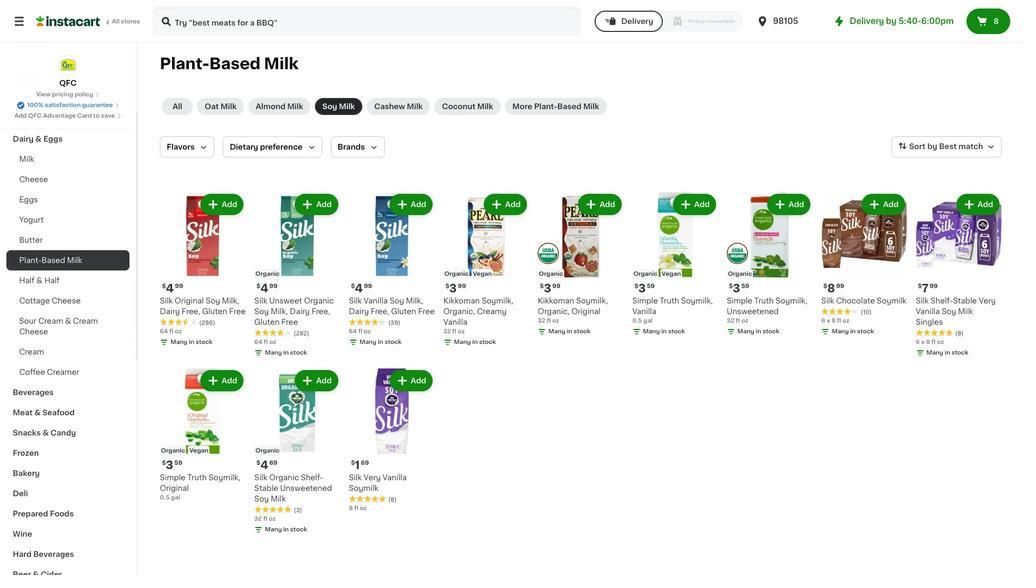 Task type: locate. For each thing, give the bounding box(es) containing it.
0 horizontal spatial (8)
[[389, 497, 397, 503]]

1 vertical spatial x
[[922, 340, 925, 346]]

4 99 from the left
[[553, 284, 561, 290]]

(39)
[[389, 321, 401, 327]]

vanilla inside kikkoman soymilk, organic, creamy vanilla 32 fl oz
[[444, 319, 468, 327]]

0 vertical spatial qfc
[[59, 79, 77, 87]]

add for silk shelf-stable very vanilla soy milk singles
[[978, 201, 994, 209]]

silk original soy milk, dairy free, gluten free
[[160, 298, 246, 316]]

1 horizontal spatial milk,
[[271, 308, 288, 316]]

1 horizontal spatial 64
[[255, 340, 263, 346]]

4 up silk unsweet organic soy milk, dairy free, gluten free
[[261, 283, 269, 295]]

by for sort
[[928, 143, 938, 151]]

1 vertical spatial unsweetened
[[280, 485, 332, 493]]

butter link
[[6, 230, 130, 251]]

many in stock down singles
[[927, 351, 969, 356]]

6 x 8 fl oz
[[822, 319, 850, 324], [917, 340, 945, 346]]

1 horizontal spatial stable
[[954, 298, 978, 305]]

unsweetened
[[727, 308, 779, 316], [280, 485, 332, 493]]

satisfaction
[[45, 102, 81, 108]]

soy milk link
[[315, 98, 363, 115]]

vegan
[[473, 272, 492, 277], [662, 272, 681, 278], [190, 448, 209, 454]]

service type group
[[595, 11, 744, 32]]

milk inside "link"
[[407, 103, 423, 110]]

3 down item badge icon
[[733, 283, 741, 295]]

silk for silk chocolate soymilk
[[822, 298, 835, 305]]

organic, inside kikkoman soymilk, organic, original 32 fl oz
[[538, 308, 570, 316]]

69 up silk organic shelf- stable unsweetened soy milk
[[270, 461, 278, 466]]

0 horizontal spatial qfc
[[28, 113, 42, 119]]

kikkoman up creamy
[[444, 298, 480, 305]]

organic vegan
[[445, 272, 492, 277], [634, 272, 681, 278], [161, 448, 209, 454]]

coconut milk
[[442, 103, 494, 110]]

0 horizontal spatial $ 4 99
[[162, 283, 183, 295]]

vanilla inside silk vanilla soy milk, dairy free, gluten free
[[364, 298, 388, 305]]

6 x 8 fl oz down chocolate
[[822, 319, 850, 324]]

3 up kikkoman soymilk, organic, original 32 fl oz
[[544, 283, 552, 295]]

0 vertical spatial x
[[827, 319, 831, 324]]

silk inside silk very vanilla soymilk
[[349, 474, 362, 482]]

1 vertical spatial shelf-
[[301, 474, 323, 482]]

qfc link
[[58, 55, 78, 89]]

silk inside silk vanilla soy milk, dairy free, gluten free
[[349, 298, 362, 305]]

$ 4 99
[[162, 283, 183, 295], [257, 283, 278, 295], [351, 283, 372, 295]]

unsweetened inside simple truth soymilk, unsweetened 32 fl oz
[[727, 308, 779, 316]]

deli link
[[6, 484, 130, 505]]

seafood
[[42, 410, 75, 417]]

soy inside silk unsweet organic soy milk, dairy free, gluten free
[[255, 308, 269, 316]]

0.5 for vanilla
[[633, 319, 643, 324]]

policy
[[75, 92, 93, 98]]

2 horizontal spatial gluten
[[391, 308, 417, 316]]

add for silk very vanilla soymilk
[[411, 378, 427, 385]]

0 vertical spatial based
[[210, 56, 261, 71]]

$ for simple truth soymilk, unsweetened
[[730, 284, 733, 290]]

99 inside $ 7 99
[[930, 284, 939, 290]]

8
[[995, 18, 1000, 25], [828, 283, 836, 295], [832, 319, 836, 324], [927, 340, 931, 346], [349, 506, 353, 512]]

3 up the simple truth soymilk, original 0.5 gal
[[166, 460, 173, 471]]

dietary preference
[[230, 143, 303, 151]]

kikkoman down item badge image on the right of page
[[538, 298, 575, 305]]

brands button
[[331, 137, 385, 158]]

all
[[112, 19, 120, 25], [173, 103, 182, 110]]

kikkoman inside kikkoman soymilk, organic, original 32 fl oz
[[538, 298, 575, 305]]

64 down silk unsweet organic soy milk, dairy free, gluten free
[[255, 340, 263, 346]]

flavors button
[[160, 137, 214, 158]]

$ 4 99 for unsweet
[[257, 283, 278, 295]]

0.5 inside the simple truth soymilk, original 0.5 gal
[[160, 495, 170, 501]]

kikkoman inside kikkoman soymilk, organic, creamy vanilla 32 fl oz
[[444, 298, 480, 305]]

meat & seafood
[[13, 410, 75, 417]]

milk, inside silk original soy milk, dairy free, gluten free
[[222, 298, 239, 305]]

milk, inside silk vanilla soy milk, dairy free, gluten free
[[406, 298, 424, 305]]

1 horizontal spatial based
[[210, 56, 261, 71]]

6
[[822, 319, 826, 324], [917, 340, 921, 346]]

1 $ 3 99 from the left
[[446, 283, 466, 295]]

$ 3 99 for kikkoman soymilk, organic, creamy vanilla
[[446, 283, 466, 295]]

$ 4 99 up silk vanilla soy milk, dairy free, gluten free
[[351, 283, 372, 295]]

beverages
[[13, 389, 54, 397], [33, 551, 74, 559]]

add button for silk vanilla soy milk, dairy free, gluten free
[[391, 195, 432, 214]]

wine
[[13, 531, 32, 539]]

simple for simple truth soymilk, vanilla
[[633, 298, 659, 305]]

0 horizontal spatial milk,
[[222, 298, 239, 305]]

$ up silk chocolate soymilk
[[824, 284, 828, 290]]

milk inside silk organic shelf- stable unsweetened soy milk
[[271, 496, 286, 503]]

gal inside the simple truth soymilk, original 0.5 gal
[[171, 495, 180, 501]]

stock down the (286)
[[196, 340, 213, 346]]

0 vertical spatial soymilk
[[878, 298, 907, 305]]

0 horizontal spatial 0.5
[[160, 495, 170, 501]]

1 vertical spatial 0.5
[[160, 495, 170, 501]]

soy
[[323, 103, 338, 110], [206, 298, 220, 305], [390, 298, 404, 305], [255, 308, 269, 316], [943, 308, 957, 316], [255, 496, 269, 503]]

gluten up the (286)
[[202, 308, 227, 316]]

$ inside $ 8 99
[[824, 284, 828, 290]]

fl inside simple truth soymilk, unsweetened 32 fl oz
[[736, 319, 740, 324]]

silk for silk original soy milk, dairy free, gluten free
[[160, 298, 173, 305]]

2 free, from the left
[[312, 308, 330, 316]]

organic vegan up simple truth soymilk, vanilla 0.5 gal at the right bottom
[[634, 272, 681, 278]]

soymilk, for unsweetened
[[776, 298, 808, 305]]

1 horizontal spatial gluten
[[255, 319, 280, 327]]

4 up silk organic shelf- stable unsweetened soy milk
[[261, 460, 269, 471]]

soymilk up the 8 fl oz
[[349, 485, 379, 493]]

$ 3 59 for simple truth soymilk, unsweetened
[[730, 283, 750, 295]]

almond milk
[[256, 103, 303, 110]]

1 vertical spatial plant-
[[535, 103, 558, 110]]

4 up silk vanilla soy milk, dairy free, gluten free
[[355, 283, 363, 295]]

silk for silk vanilla soy milk, dairy free, gluten free
[[349, 298, 362, 305]]

cheese down milk link
[[19, 176, 48, 183]]

meat & seafood link
[[6, 403, 130, 423]]

delivery
[[851, 17, 885, 25], [622, 18, 654, 25]]

None search field
[[153, 6, 581, 36]]

plant- up all link
[[160, 56, 210, 71]]

cheese inside cottage cheese 'link'
[[52, 298, 81, 305]]

$ for silk original soy milk, dairy free, gluten free
[[162, 284, 166, 290]]

beverages link
[[6, 383, 130, 403]]

truth inside simple truth soymilk, vanilla 0.5 gal
[[660, 298, 680, 305]]

6 x 8 fl oz down singles
[[917, 340, 945, 346]]

prepared
[[13, 511, 48, 518]]

2 99 from the left
[[270, 284, 278, 290]]

0 horizontal spatial soymilk
[[349, 485, 379, 493]]

2 horizontal spatial milk,
[[406, 298, 424, 305]]

soymilk, inside kikkoman soymilk, organic, original 32 fl oz
[[577, 298, 608, 305]]

1 vertical spatial original
[[572, 308, 601, 316]]

(8) down silk shelf-stable very vanilla soy milk singles
[[956, 331, 964, 337]]

1 99 from the left
[[175, 284, 183, 290]]

1 horizontal spatial vegan
[[473, 272, 492, 277]]

0 horizontal spatial simple
[[160, 474, 186, 482]]

organic right unsweet
[[304, 298, 334, 305]]

0 horizontal spatial gal
[[171, 495, 180, 501]]

beverages down wine link
[[33, 551, 74, 559]]

organic, for 32
[[538, 308, 570, 316]]

cashew milk
[[374, 103, 423, 110]]

yogurt link
[[6, 210, 130, 230]]

2 half from the left
[[44, 277, 60, 285]]

vanilla inside silk very vanilla soymilk
[[383, 474, 407, 482]]

milk, inside silk unsweet organic soy milk, dairy free, gluten free
[[271, 308, 288, 316]]

plant- right more
[[535, 103, 558, 110]]

milk, for silk vanilla soy milk, dairy free, gluten free
[[406, 298, 424, 305]]

in down silk organic shelf- stable unsweetened soy milk
[[284, 527, 289, 533]]

qfc up the view pricing policy link
[[59, 79, 77, 87]]

0 horizontal spatial unsweetened
[[280, 485, 332, 493]]

0.5 inside simple truth soymilk, vanilla 0.5 gal
[[633, 319, 643, 324]]

(8) down silk very vanilla soymilk at the bottom
[[389, 497, 397, 503]]

2 69 from the left
[[361, 461, 369, 466]]

add button for simple truth soymilk, unsweetened
[[769, 195, 810, 214]]

1 horizontal spatial by
[[928, 143, 938, 151]]

1 horizontal spatial truth
[[660, 298, 680, 305]]

silk shelf-stable very vanilla soy milk singles
[[917, 298, 997, 327]]

1 vertical spatial stable
[[255, 485, 278, 493]]

1 horizontal spatial very
[[980, 298, 997, 305]]

organic, for vanilla
[[444, 308, 476, 316]]

$ 3 99 for kikkoman soymilk, organic, original
[[540, 283, 561, 295]]

all left "oat"
[[173, 103, 182, 110]]

product group
[[160, 192, 246, 349], [255, 192, 341, 360], [349, 192, 435, 349], [444, 192, 530, 349], [538, 192, 624, 339], [633, 192, 719, 339], [727, 192, 813, 339], [822, 192, 908, 339], [917, 192, 1003, 360], [160, 369, 246, 503], [255, 369, 341, 537], [349, 369, 435, 513]]

1 vertical spatial eggs
[[19, 196, 38, 204]]

very
[[980, 298, 997, 305], [364, 474, 381, 482]]

99 up silk vanilla soy milk, dairy free, gluten free
[[364, 284, 372, 290]]

recipes link
[[6, 68, 130, 89]]

64 for silk original soy milk, dairy free, gluten free
[[160, 329, 168, 335]]

0 vertical spatial eggs
[[43, 135, 63, 143]]

1 horizontal spatial plant-based milk
[[160, 56, 299, 71]]

stock down kikkoman soymilk, organic, original 32 fl oz
[[574, 329, 591, 335]]

$ inside $ 7 99
[[919, 284, 923, 290]]

many in stock down kikkoman soymilk, organic, original 32 fl oz
[[549, 329, 591, 335]]

soymilk, inside kikkoman soymilk, organic, creamy vanilla 32 fl oz
[[482, 298, 514, 305]]

1 horizontal spatial (8)
[[956, 331, 964, 337]]

singles
[[917, 319, 944, 327]]

2 vertical spatial plant-
[[19, 257, 42, 265]]

99 up silk original soy milk, dairy free, gluten free
[[175, 284, 183, 290]]

1 vertical spatial soymilk
[[349, 485, 379, 493]]

gal inside simple truth soymilk, vanilla 0.5 gal
[[644, 319, 653, 324]]

many down chocolate
[[833, 329, 850, 335]]

1 vertical spatial all
[[173, 103, 182, 110]]

Search field
[[154, 7, 580, 35]]

1 horizontal spatial 64 fl oz
[[255, 340, 277, 346]]

add button for silk original soy milk, dairy free, gluten free
[[202, 195, 243, 214]]

2 horizontal spatial plant-
[[535, 103, 558, 110]]

organic vegan for simple
[[634, 272, 681, 278]]

100% satisfaction guarantee
[[27, 102, 113, 108]]

2 horizontal spatial free
[[419, 308, 435, 316]]

half up cottage cheese
[[44, 277, 60, 285]]

add button for silk unsweet organic soy milk, dairy free, gluten free
[[296, 195, 337, 214]]

x down $ 8 99
[[827, 319, 831, 324]]

64 fl oz for silk vanilla soy milk, dairy free, gluten free
[[349, 329, 371, 335]]

sour
[[19, 318, 36, 325]]

3 for simple truth soymilk, original
[[166, 460, 173, 471]]

69 inside $ 1 69
[[361, 461, 369, 466]]

simple inside the simple truth soymilk, original 0.5 gal
[[160, 474, 186, 482]]

0 horizontal spatial 64
[[160, 329, 168, 335]]

fl inside kikkoman soymilk, organic, creamy vanilla 32 fl oz
[[453, 329, 457, 335]]

in down silk original soy milk, dairy free, gluten free
[[189, 340, 194, 346]]

$ up silk vanilla soy milk, dairy free, gluten free
[[351, 284, 355, 290]]

$ 3 59 down item badge icon
[[730, 283, 750, 295]]

64 fl oz down silk vanilla soy milk, dairy free, gluten free
[[349, 329, 371, 335]]

silk inside silk shelf-stable very vanilla soy milk singles
[[917, 298, 930, 305]]

0 horizontal spatial half
[[19, 277, 35, 285]]

1 horizontal spatial all
[[173, 103, 182, 110]]

★★★★★
[[822, 308, 859, 316], [822, 308, 859, 316], [160, 319, 197, 327], [160, 319, 197, 327], [349, 319, 386, 327], [349, 319, 386, 327], [255, 330, 292, 337], [255, 330, 292, 337], [917, 330, 954, 337], [917, 330, 954, 337], [349, 496, 386, 503], [349, 496, 386, 503], [255, 506, 292, 514], [255, 506, 292, 514]]

4 for organic
[[261, 460, 269, 471]]

0 horizontal spatial all
[[112, 19, 120, 25]]

$ up silk unsweet organic soy milk, dairy free, gluten free
[[257, 284, 261, 290]]

to
[[93, 113, 100, 119]]

soy inside soy milk link
[[323, 103, 338, 110]]

soymilk, inside the simple truth soymilk, original 0.5 gal
[[209, 474, 241, 482]]

1 horizontal spatial free,
[[312, 308, 330, 316]]

1 horizontal spatial $ 4 99
[[257, 283, 278, 295]]

stock down simple truth soymilk, vanilla 0.5 gal at the right bottom
[[669, 329, 686, 335]]

1 horizontal spatial 0.5
[[633, 319, 643, 324]]

original inside the simple truth soymilk, original 0.5 gal
[[160, 485, 189, 493]]

1 horizontal spatial 69
[[361, 461, 369, 466]]

1 horizontal spatial $ 3 99
[[540, 283, 561, 295]]

simple for simple truth soymilk, unsweetened
[[727, 298, 753, 305]]

organic
[[256, 272, 280, 277], [445, 272, 469, 277], [539, 272, 564, 277], [728, 272, 753, 277], [634, 272, 658, 278], [304, 298, 334, 305], [161, 448, 185, 454], [256, 448, 280, 454], [269, 474, 299, 482]]

1 vertical spatial based
[[558, 103, 582, 110]]

unsweet
[[269, 298, 302, 305]]

1 69 from the left
[[270, 461, 278, 466]]

$ inside $ 4 69
[[257, 461, 261, 466]]

vegan for soymilk,
[[473, 272, 492, 277]]

3 up kikkoman soymilk, organic, creamy vanilla 32 fl oz
[[450, 283, 457, 295]]

instacart logo image
[[36, 15, 100, 28]]

in down silk vanilla soy milk, dairy free, gluten free
[[378, 340, 384, 346]]

$ 4 69
[[257, 460, 278, 471]]

truth inside the simple truth soymilk, original 0.5 gal
[[188, 474, 207, 482]]

delivery for delivery
[[622, 18, 654, 25]]

2 horizontal spatial 64
[[349, 329, 357, 335]]

2 kikkoman from the left
[[538, 298, 575, 305]]

1 vertical spatial gal
[[171, 495, 180, 501]]

0 vertical spatial 0.5
[[633, 319, 643, 324]]

$
[[162, 284, 166, 290], [257, 284, 261, 290], [446, 284, 450, 290], [540, 284, 544, 290], [730, 284, 733, 290], [824, 284, 828, 290], [351, 284, 355, 290], [635, 284, 639, 290], [919, 284, 923, 290], [162, 461, 166, 466], [257, 461, 261, 466], [351, 461, 355, 466]]

soy inside silk original soy milk, dairy free, gluten free
[[206, 298, 220, 305]]

0 horizontal spatial shelf-
[[301, 474, 323, 482]]

$ 3 59 for simple truth soymilk, vanilla
[[635, 283, 655, 295]]

3
[[450, 283, 457, 295], [544, 283, 552, 295], [733, 283, 741, 295], [639, 283, 646, 295], [166, 460, 173, 471]]

2 horizontal spatial free,
[[371, 308, 390, 316]]

0 horizontal spatial plant-based milk
[[19, 257, 82, 265]]

vegan up the simple truth soymilk, original 0.5 gal
[[190, 448, 209, 454]]

add for silk vanilla soy milk, dairy free, gluten free
[[411, 201, 427, 209]]

1 organic, from the left
[[444, 308, 476, 316]]

99 inside $ 8 99
[[837, 284, 845, 290]]

organic up simple truth soymilk, vanilla 0.5 gal at the right bottom
[[634, 272, 658, 278]]

1 vertical spatial (8)
[[389, 497, 397, 503]]

0 vertical spatial gal
[[644, 319, 653, 324]]

free, inside silk vanilla soy milk, dairy free, gluten free
[[371, 308, 390, 316]]

0 vertical spatial cheese
[[19, 176, 48, 183]]

$ for silk very vanilla soymilk
[[351, 461, 355, 466]]

all left stores
[[112, 19, 120, 25]]

plant-based milk link
[[6, 251, 130, 271]]

0 horizontal spatial 6 x 8 fl oz
[[822, 319, 850, 324]]

best match
[[940, 143, 984, 151]]

6 down $ 8 99
[[822, 319, 826, 324]]

plant- inside more plant-based milk link
[[535, 103, 558, 110]]

0 horizontal spatial by
[[887, 17, 897, 25]]

5 99 from the left
[[837, 284, 845, 290]]

soymilk, inside simple truth soymilk, unsweetened 32 fl oz
[[776, 298, 808, 305]]

32 fl oz
[[255, 517, 276, 522]]

1 kikkoman from the left
[[444, 298, 480, 305]]

2 horizontal spatial organic vegan
[[634, 272, 681, 278]]

organic inside silk unsweet organic soy milk, dairy free, gluten free
[[304, 298, 334, 305]]

1 $ 4 99 from the left
[[162, 283, 183, 295]]

$ 4 99 up unsweet
[[257, 283, 278, 295]]

0 horizontal spatial very
[[364, 474, 381, 482]]

4 up silk original soy milk, dairy free, gluten free
[[166, 283, 174, 295]]

gluten inside silk vanilla soy milk, dairy free, gluten free
[[391, 308, 417, 316]]

6 x 8 fl oz for 8
[[822, 319, 850, 324]]

69 inside $ 4 69
[[270, 461, 278, 466]]

beverages down coffee
[[13, 389, 54, 397]]

free, inside silk original soy milk, dairy free, gluten free
[[182, 308, 200, 316]]

recipes
[[13, 75, 44, 82]]

99 for silk unsweet organic soy milk, dairy free, gluten free
[[270, 284, 278, 290]]

organic up $ 4 69
[[256, 448, 280, 454]]

lists link
[[6, 30, 130, 51]]

more
[[513, 103, 533, 110]]

shelf- up (3) at left bottom
[[301, 474, 323, 482]]

4 for vanilla
[[355, 283, 363, 295]]

0 horizontal spatial plant-
[[19, 257, 42, 265]]

add button for simple truth soymilk, original
[[202, 372, 243, 391]]

$ 3 59 for simple truth soymilk, original
[[162, 460, 182, 471]]

$ 3 59 up simple truth soymilk, vanilla 0.5 gal at the right bottom
[[635, 283, 655, 295]]

8 inside button
[[995, 18, 1000, 25]]

6 for 8
[[822, 319, 826, 324]]

$ 7 99
[[919, 283, 939, 295]]

eggs up yogurt
[[19, 196, 38, 204]]

fl inside kikkoman soymilk, organic, original 32 fl oz
[[547, 319, 551, 324]]

thanksgiving link
[[6, 89, 130, 109]]

1 vertical spatial qfc
[[28, 113, 42, 119]]

0 horizontal spatial x
[[827, 319, 831, 324]]

all stores link
[[36, 6, 141, 36]]

organic, inside kikkoman soymilk, organic, creamy vanilla 32 fl oz
[[444, 308, 476, 316]]

1 horizontal spatial plant-
[[160, 56, 210, 71]]

$ 3 59
[[730, 283, 750, 295], [635, 283, 655, 295], [162, 460, 182, 471]]

free inside silk vanilla soy milk, dairy free, gluten free
[[419, 308, 435, 316]]

delivery inside button
[[622, 18, 654, 25]]

64 for silk vanilla soy milk, dairy free, gluten free
[[349, 329, 357, 335]]

cream down cottage cheese 'link'
[[73, 318, 98, 325]]

2 organic, from the left
[[538, 308, 570, 316]]

truth inside simple truth soymilk, unsweetened 32 fl oz
[[755, 298, 774, 305]]

based
[[210, 56, 261, 71], [558, 103, 582, 110], [42, 257, 65, 265]]

& up cottage
[[36, 277, 42, 285]]

gluten inside silk original soy milk, dairy free, gluten free
[[202, 308, 227, 316]]

69
[[270, 461, 278, 466], [361, 461, 369, 466]]

soymilk, for vanilla
[[682, 298, 713, 305]]

$ down item badge icon
[[730, 284, 733, 290]]

0 horizontal spatial based
[[42, 257, 65, 265]]

simple inside simple truth soymilk, vanilla 0.5 gal
[[633, 298, 659, 305]]

$ up simple truth soymilk, vanilla 0.5 gal at the right bottom
[[635, 284, 639, 290]]

3 99 from the left
[[458, 284, 466, 290]]

silk inside silk original soy milk, dairy free, gluten free
[[160, 298, 173, 305]]

Best match Sort by field
[[892, 137, 1003, 158]]

1 horizontal spatial organic,
[[538, 308, 570, 316]]

fl
[[547, 319, 551, 324], [736, 319, 740, 324], [838, 319, 842, 324], [169, 329, 174, 335], [453, 329, 457, 335], [359, 329, 363, 335], [264, 340, 268, 346], [932, 340, 936, 346], [355, 506, 359, 512], [264, 517, 268, 522]]

free, for silk vanilla soy milk, dairy free, gluten free
[[371, 308, 390, 316]]

stock down silk shelf-stable very vanilla soy milk singles
[[952, 351, 969, 356]]

add for silk chocolate soymilk
[[884, 201, 900, 209]]

1 horizontal spatial kikkoman
[[538, 298, 575, 305]]

organic vegan up kikkoman soymilk, organic, creamy vanilla 32 fl oz
[[445, 272, 492, 277]]

3 for kikkoman soymilk, organic, creamy vanilla
[[450, 283, 457, 295]]

soy inside silk vanilla soy milk, dairy free, gluten free
[[390, 298, 404, 305]]

2 horizontal spatial simple
[[727, 298, 753, 305]]

4
[[166, 283, 174, 295], [261, 283, 269, 295], [355, 283, 363, 295], [261, 460, 269, 471]]

32 inside kikkoman soymilk, organic, creamy vanilla 32 fl oz
[[444, 329, 451, 335]]

organic,
[[444, 308, 476, 316], [538, 308, 570, 316]]

0 horizontal spatial eggs
[[19, 196, 38, 204]]

99 up chocolate
[[837, 284, 845, 290]]

milk,
[[222, 298, 239, 305], [406, 298, 424, 305], [271, 308, 288, 316]]

0 horizontal spatial 59
[[175, 461, 182, 466]]

2 horizontal spatial $ 4 99
[[351, 283, 372, 295]]

vegan for truth
[[662, 272, 681, 278]]

x
[[827, 319, 831, 324], [922, 340, 925, 346]]

64 fl oz for silk original soy milk, dairy free, gluten free
[[160, 329, 182, 335]]

99 for silk original soy milk, dairy free, gluten free
[[175, 284, 183, 290]]

stable
[[954, 298, 978, 305], [255, 485, 278, 493]]

cashew
[[374, 103, 405, 110]]

64 down silk original soy milk, dairy free, gluten free
[[160, 329, 168, 335]]

add for kikkoman soymilk, organic, original
[[600, 201, 616, 209]]

cheese link
[[6, 170, 130, 190]]

6 99 from the left
[[364, 284, 372, 290]]

& for candy
[[43, 430, 49, 437]]

coconut milk link
[[435, 98, 501, 115]]

based up oat milk
[[210, 56, 261, 71]]

bakery link
[[6, 464, 130, 484]]

stock down simple truth soymilk, unsweetened 32 fl oz
[[763, 329, 780, 335]]

in down silk unsweet organic soy milk, dairy free, gluten free
[[284, 351, 289, 356]]

(286)
[[199, 321, 215, 327]]

6 x 8 fl oz for 7
[[917, 340, 945, 346]]

many in stock down (39) on the bottom
[[360, 340, 402, 346]]

oz inside kikkoman soymilk, organic, original 32 fl oz
[[553, 319, 560, 324]]

shelf- inside silk shelf-stable very vanilla soy milk singles
[[931, 298, 954, 305]]

$ inside $ 1 69
[[351, 461, 355, 466]]

brands
[[338, 143, 365, 151]]

0 horizontal spatial free,
[[182, 308, 200, 316]]

advantage
[[43, 113, 76, 119]]

2 vertical spatial original
[[160, 485, 189, 493]]

0 vertical spatial unsweetened
[[727, 308, 779, 316]]

stock
[[574, 329, 591, 335], [763, 329, 780, 335], [858, 329, 875, 335], [669, 329, 686, 335], [196, 340, 213, 346], [480, 340, 496, 346], [385, 340, 402, 346], [290, 351, 307, 356], [952, 351, 969, 356], [290, 527, 307, 533]]

by inside field
[[928, 143, 938, 151]]

& down cottage cheese 'link'
[[65, 318, 71, 325]]

1 horizontal spatial qfc
[[59, 79, 77, 87]]

1 horizontal spatial $ 3 59
[[635, 283, 655, 295]]

dairy
[[13, 135, 34, 143], [160, 308, 180, 316], [290, 308, 310, 316], [349, 308, 369, 316]]

in down simple truth soymilk, vanilla 0.5 gal at the right bottom
[[662, 329, 667, 335]]

cheese inside cheese link
[[19, 176, 48, 183]]

all for all stores
[[112, 19, 120, 25]]

by for delivery
[[887, 17, 897, 25]]

3 for kikkoman soymilk, organic, original
[[544, 283, 552, 295]]

organic vegan up the simple truth soymilk, original 0.5 gal
[[161, 448, 209, 454]]

vanilla inside simple truth soymilk, vanilla 0.5 gal
[[633, 308, 657, 316]]

2 $ 4 99 from the left
[[257, 283, 278, 295]]

milk, for silk original soy milk, dairy free, gluten free
[[222, 298, 239, 305]]

59
[[742, 284, 750, 290], [647, 284, 655, 290], [175, 461, 182, 466]]

59 up the simple truth soymilk, original 0.5 gal
[[175, 461, 182, 466]]

8 button
[[967, 9, 1011, 34]]

0 vertical spatial stable
[[954, 298, 978, 305]]

gluten for original
[[202, 308, 227, 316]]

$ for simple truth soymilk, original
[[162, 461, 166, 466]]

original inside kikkoman soymilk, organic, original 32 fl oz
[[572, 308, 601, 316]]

add for simple truth soymilk, original
[[222, 378, 237, 385]]

free, inside silk unsweet organic soy milk, dairy free, gluten free
[[312, 308, 330, 316]]

0 vertical spatial all
[[112, 19, 120, 25]]

many down simple truth soymilk, unsweetened 32 fl oz
[[738, 329, 755, 335]]

3 $ 4 99 from the left
[[351, 283, 372, 295]]

$ up kikkoman soymilk, organic, creamy vanilla 32 fl oz
[[446, 284, 450, 290]]

0 horizontal spatial organic,
[[444, 308, 476, 316]]

free inside silk original soy milk, dairy free, gluten free
[[229, 308, 246, 316]]

silk inside silk organic shelf- stable unsweetened soy milk
[[255, 474, 268, 482]]

$ 3 99 up kikkoman soymilk, organic, original 32 fl oz
[[540, 283, 561, 295]]

0 horizontal spatial delivery
[[622, 18, 654, 25]]

$ down item badge image on the right of page
[[540, 284, 544, 290]]

simple inside simple truth soymilk, unsweetened 32 fl oz
[[727, 298, 753, 305]]

add for silk unsweet organic soy milk, dairy free, gluten free
[[316, 201, 332, 209]]

oz inside kikkoman soymilk, organic, creamy vanilla 32 fl oz
[[458, 329, 465, 335]]

1 horizontal spatial 6
[[917, 340, 921, 346]]

1 vertical spatial 6 x 8 fl oz
[[917, 340, 945, 346]]

64 fl oz down silk unsweet organic soy milk, dairy free, gluten free
[[255, 340, 277, 346]]

item badge image
[[538, 243, 560, 264]]

gluten
[[202, 308, 227, 316], [391, 308, 417, 316], [255, 319, 280, 327]]

frozen
[[13, 450, 39, 458]]

soy milk
[[323, 103, 355, 110]]

1 free, from the left
[[182, 308, 200, 316]]

many down silk original soy milk, dairy free, gluten free
[[171, 340, 188, 346]]

(8) for 7
[[956, 331, 964, 337]]

0 horizontal spatial 69
[[270, 461, 278, 466]]

& down 'produce'
[[35, 135, 42, 143]]

coconut
[[442, 103, 476, 110]]

2 $ 3 99 from the left
[[540, 283, 561, 295]]

hard
[[13, 551, 32, 559]]

milk inside silk shelf-stable very vanilla soy milk singles
[[959, 308, 974, 316]]

3 free, from the left
[[371, 308, 390, 316]]

soymilk, inside simple truth soymilk, vanilla 0.5 gal
[[682, 298, 713, 305]]

truth for original
[[188, 474, 207, 482]]

1 horizontal spatial 59
[[647, 284, 655, 290]]

& left 'candy'
[[43, 430, 49, 437]]

1 horizontal spatial organic vegan
[[445, 272, 492, 277]]

add button for kikkoman soymilk, organic, original
[[580, 195, 621, 214]]

2 horizontal spatial 64 fl oz
[[349, 329, 371, 335]]

add qfc advantage card to save link
[[14, 112, 122, 121]]

plant- down butter at the left of page
[[19, 257, 42, 265]]

$ for kikkoman soymilk, organic, original
[[540, 284, 544, 290]]

$ for silk vanilla soy milk, dairy free, gluten free
[[351, 284, 355, 290]]

very inside silk shelf-stable very vanilla soy milk singles
[[980, 298, 997, 305]]

more plant-based milk
[[513, 103, 600, 110]]

3 up simple truth soymilk, vanilla 0.5 gal at the right bottom
[[639, 283, 646, 295]]

0 horizontal spatial $ 3 99
[[446, 283, 466, 295]]

7 99 from the left
[[930, 284, 939, 290]]

99 for silk vanilla soy milk, dairy free, gluten free
[[364, 284, 372, 290]]

& inside sour cream & cream cheese
[[65, 318, 71, 325]]

guarantee
[[82, 102, 113, 108]]

0 horizontal spatial stable
[[255, 485, 278, 493]]

2 horizontal spatial based
[[558, 103, 582, 110]]

$ 4 99 up silk original soy milk, dairy free, gluten free
[[162, 283, 183, 295]]

flavors
[[167, 143, 195, 151]]

1 horizontal spatial half
[[44, 277, 60, 285]]

6 down singles
[[917, 340, 921, 346]]

0 vertical spatial 6 x 8 fl oz
[[822, 319, 850, 324]]

all for all
[[173, 103, 182, 110]]

59 up simple truth soymilk, vanilla 0.5 gal at the right bottom
[[647, 284, 655, 290]]

organic up unsweet
[[256, 272, 280, 277]]

silk inside silk unsweet organic soy milk, dairy free, gluten free
[[255, 298, 268, 305]]



Task type: describe. For each thing, give the bounding box(es) containing it.
simple truth soymilk, original 0.5 gal
[[160, 474, 241, 501]]

stock down (39) on the bottom
[[385, 340, 402, 346]]

silk for silk unsweet organic soy milk, dairy free, gluten free
[[255, 298, 268, 305]]

0 horizontal spatial vegan
[[190, 448, 209, 454]]

butter
[[19, 237, 43, 244]]

organic down item badge icon
[[728, 272, 753, 277]]

69 for 1
[[361, 461, 369, 466]]

dietary preference button
[[223, 137, 323, 158]]

prepared foods
[[13, 511, 74, 518]]

soymilk inside silk very vanilla soymilk
[[349, 485, 379, 493]]

add for kikkoman soymilk, organic, creamy vanilla
[[506, 201, 521, 209]]

many down silk vanilla soy milk, dairy free, gluten free
[[360, 340, 377, 346]]

simple truth soymilk, unsweetened 32 fl oz
[[727, 298, 808, 324]]

sour cream & cream cheese
[[19, 318, 98, 336]]

truth for unsweetened
[[755, 298, 774, 305]]

4 for original
[[166, 283, 174, 295]]

free for silk vanilla soy milk, dairy free, gluten free
[[419, 308, 435, 316]]

gluten for vanilla
[[391, 308, 417, 316]]

free for silk original soy milk, dairy free, gluten free
[[229, 308, 246, 316]]

99 for silk shelf-stable very vanilla soy milk singles
[[930, 284, 939, 290]]

chocolate
[[837, 298, 876, 305]]

eggs link
[[6, 190, 130, 210]]

frozen link
[[6, 444, 130, 464]]

gluten inside silk unsweet organic soy milk, dairy free, gluten free
[[255, 319, 280, 327]]

add qfc advantage card to save
[[14, 113, 115, 119]]

in down kikkoman soymilk, organic, creamy vanilla 32 fl oz
[[473, 340, 478, 346]]

half & half
[[19, 277, 60, 285]]

1 vertical spatial beverages
[[33, 551, 74, 559]]

coffee creamer
[[19, 369, 79, 377]]

1 horizontal spatial soymilk
[[878, 298, 907, 305]]

silk vanilla soy milk, dairy free, gluten free
[[349, 298, 435, 316]]

$ for silk shelf-stable very vanilla soy milk singles
[[919, 284, 923, 290]]

product group containing 1
[[349, 369, 435, 513]]

many down kikkoman soymilk, organic, original 32 fl oz
[[549, 329, 566, 335]]

add button for silk organic shelf- stable unsweetened soy milk
[[296, 372, 337, 391]]

0 vertical spatial plant-based milk
[[160, 56, 299, 71]]

silk for silk shelf-stable very vanilla soy milk singles
[[917, 298, 930, 305]]

0 vertical spatial plant-
[[160, 56, 210, 71]]

bakery
[[13, 470, 40, 478]]

cream down cottage cheese
[[38, 318, 63, 325]]

pricing
[[52, 92, 73, 98]]

$ for kikkoman soymilk, organic, creamy vanilla
[[446, 284, 450, 290]]

many down kikkoman soymilk, organic, creamy vanilla 32 fl oz
[[454, 340, 471, 346]]

snacks & candy
[[13, 430, 76, 437]]

original for soymilk,
[[160, 485, 189, 493]]

many in stock down (282)
[[265, 351, 307, 356]]

1 vertical spatial plant-based milk
[[19, 257, 82, 265]]

produce link
[[6, 109, 130, 129]]

dairy & eggs link
[[6, 129, 130, 149]]

card
[[77, 113, 92, 119]]

milk link
[[6, 149, 130, 170]]

cheese inside sour cream & cream cheese
[[19, 329, 48, 336]]

creamy
[[477, 308, 507, 316]]

59 for unsweetened
[[742, 284, 750, 290]]

organic inside silk organic shelf- stable unsweetened soy milk
[[269, 474, 299, 482]]

$ 4 99 for vanilla
[[351, 283, 372, 295]]

silk for silk very vanilla soymilk
[[349, 474, 362, 482]]

dairy inside silk original soy milk, dairy free, gluten free
[[160, 308, 180, 316]]

vanilla inside silk shelf-stable very vanilla soy milk singles
[[917, 308, 941, 316]]

64 fl oz for silk unsweet organic soy milk, dairy free, gluten free
[[255, 340, 277, 346]]

original inside silk original soy milk, dairy free, gluten free
[[175, 298, 204, 305]]

32 inside kikkoman soymilk, organic, original 32 fl oz
[[538, 319, 546, 324]]

view
[[36, 92, 51, 98]]

$ for silk organic shelf- stable unsweetened soy milk
[[257, 461, 261, 466]]

dairy inside silk vanilla soy milk, dairy free, gluten free
[[349, 308, 369, 316]]

many in stock down kikkoman soymilk, organic, creamy vanilla 32 fl oz
[[454, 340, 496, 346]]

many in stock down the (286)
[[171, 340, 213, 346]]

99 for silk chocolate soymilk
[[837, 284, 845, 290]]

soy inside silk organic shelf- stable unsweetened soy milk
[[255, 496, 269, 503]]

many in stock down (3) at left bottom
[[265, 527, 307, 533]]

free, for silk original soy milk, dairy free, gluten free
[[182, 308, 200, 316]]

lists
[[30, 37, 48, 44]]

candy
[[51, 430, 76, 437]]

creamer
[[47, 369, 79, 377]]

99 for kikkoman soymilk, organic, original
[[553, 284, 561, 290]]

many down singles
[[927, 351, 944, 356]]

x for 7
[[922, 340, 925, 346]]

$ for silk unsweet organic soy milk, dairy free, gluten free
[[257, 284, 261, 290]]

& for eggs
[[35, 135, 42, 143]]

64 for silk unsweet organic soy milk, dairy free, gluten free
[[255, 340, 263, 346]]

product group containing 7
[[917, 192, 1003, 360]]

add for silk original soy milk, dairy free, gluten free
[[222, 201, 237, 209]]

silk unsweet organic soy milk, dairy free, gluten free
[[255, 298, 334, 327]]

in down simple truth soymilk, unsweetened 32 fl oz
[[756, 329, 762, 335]]

many down silk unsweet organic soy milk, dairy free, gluten free
[[265, 351, 282, 356]]

(10)
[[861, 310, 872, 316]]

oat milk link
[[197, 98, 244, 115]]

oat
[[205, 103, 219, 110]]

yogurt
[[19, 217, 44, 224]]

stock down kikkoman soymilk, organic, creamy vanilla 32 fl oz
[[480, 340, 496, 346]]

shelf- inside silk organic shelf- stable unsweetened soy milk
[[301, 474, 323, 482]]

cottage
[[19, 298, 50, 305]]

hard beverages link
[[6, 545, 130, 565]]

add for simple truth soymilk, unsweetened
[[789, 201, 805, 209]]

many down 32 fl oz
[[265, 527, 282, 533]]

view pricing policy
[[36, 92, 93, 98]]

gal for vanilla
[[644, 319, 653, 324]]

32 inside simple truth soymilk, unsweetened 32 fl oz
[[727, 319, 735, 324]]

save
[[101, 113, 115, 119]]

many in stock down simple truth soymilk, vanilla 0.5 gal at the right bottom
[[644, 329, 686, 335]]

delivery button
[[595, 11, 663, 32]]

organic vegan for kikkoman
[[445, 272, 492, 277]]

free inside silk unsweet organic soy milk, dairy free, gluten free
[[282, 319, 298, 327]]

kikkoman soymilk, organic, creamy vanilla 32 fl oz
[[444, 298, 514, 335]]

gal for original
[[171, 495, 180, 501]]

truth for vanilla
[[660, 298, 680, 305]]

& for seafood
[[34, 410, 41, 417]]

in down chocolate
[[851, 329, 856, 335]]

silk very vanilla soymilk
[[349, 474, 407, 493]]

cashew milk link
[[367, 98, 431, 115]]

3 for simple truth soymilk, vanilla
[[639, 283, 646, 295]]

delivery for delivery by 5:40-6:00pm
[[851, 17, 885, 25]]

product group containing 8
[[822, 192, 908, 339]]

thanksgiving
[[13, 95, 64, 102]]

simple truth soymilk, vanilla 0.5 gal
[[633, 298, 713, 324]]

add inside the add qfc advantage card to save link
[[14, 113, 27, 119]]

organic up kikkoman soymilk, organic, creamy vanilla 32 fl oz
[[445, 272, 469, 277]]

meat
[[13, 410, 33, 417]]

cream link
[[6, 342, 130, 363]]

in down silk shelf-stable very vanilla soy milk singles
[[946, 351, 951, 356]]

kikkoman for original
[[538, 298, 575, 305]]

delivery by 5:40-6:00pm link
[[833, 15, 955, 28]]

in down kikkoman soymilk, organic, original 32 fl oz
[[567, 329, 573, 335]]

snacks & candy link
[[6, 423, 130, 444]]

7
[[923, 283, 929, 295]]

stock down "(10)"
[[858, 329, 875, 335]]

match
[[959, 143, 984, 151]]

stores
[[121, 19, 140, 25]]

many in stock down "(10)"
[[833, 329, 875, 335]]

$ 1 69
[[351, 460, 369, 471]]

2 vertical spatial based
[[42, 257, 65, 265]]

0 vertical spatial beverages
[[13, 389, 54, 397]]

almond milk link
[[249, 98, 311, 115]]

cream up coffee
[[19, 349, 44, 356]]

dairy inside silk unsweet organic soy milk, dairy free, gluten free
[[290, 308, 310, 316]]

add button for silk chocolate soymilk
[[864, 195, 905, 214]]

1 half from the left
[[19, 277, 35, 285]]

hard beverages
[[13, 551, 74, 559]]

1
[[355, 460, 360, 471]]

more plant-based milk link
[[505, 98, 607, 115]]

qfc logo image
[[58, 55, 78, 76]]

silk organic shelf- stable unsweetened soy milk
[[255, 474, 332, 503]]

stable inside silk organic shelf- stable unsweetened soy milk
[[255, 485, 278, 493]]

stock down (282)
[[290, 351, 307, 356]]

98105
[[774, 17, 799, 25]]

plant- inside plant-based milk link
[[19, 257, 42, 265]]

0 horizontal spatial organic vegan
[[161, 448, 209, 454]]

kikkoman soymilk, organic, original 32 fl oz
[[538, 298, 608, 324]]

original for organic,
[[572, 308, 601, 316]]

add button for kikkoman soymilk, organic, creamy vanilla
[[485, 195, 527, 214]]

3 for simple truth soymilk, unsweetened
[[733, 283, 741, 295]]

half & half link
[[6, 271, 130, 291]]

add button for simple truth soymilk, vanilla
[[675, 195, 716, 214]]

6 for 7
[[917, 340, 921, 346]]

(3)
[[294, 508, 302, 514]]

59 for vanilla
[[647, 284, 655, 290]]

stock down (3) at left bottom
[[290, 527, 307, 533]]

add button for silk shelf-stable very vanilla soy milk singles
[[958, 195, 999, 214]]

kikkoman for creamy
[[444, 298, 480, 305]]

organic up the simple truth soymilk, original 0.5 gal
[[161, 448, 185, 454]]

many in stock down simple truth soymilk, unsweetened 32 fl oz
[[738, 329, 780, 335]]

0.5 for original
[[160, 495, 170, 501]]

4 for unsweet
[[261, 283, 269, 295]]

$ for silk chocolate soymilk
[[824, 284, 828, 290]]

produce
[[13, 115, 45, 123]]

dairy & eggs
[[13, 135, 63, 143]]

6:00pm
[[922, 17, 955, 25]]

stable inside silk shelf-stable very vanilla soy milk singles
[[954, 298, 978, 305]]

99 for kikkoman soymilk, organic, creamy vanilla
[[458, 284, 466, 290]]

very inside silk very vanilla soymilk
[[364, 474, 381, 482]]

add button for silk very vanilla soymilk
[[391, 372, 432, 391]]

8 fl oz
[[349, 506, 367, 512]]

69 for 4
[[270, 461, 278, 466]]

silk for silk organic shelf- stable unsweetened soy milk
[[255, 474, 268, 482]]

sort
[[910, 143, 926, 151]]

add for simple truth soymilk, vanilla
[[695, 201, 710, 209]]

x for 8
[[827, 319, 831, 324]]

silk chocolate soymilk
[[822, 298, 907, 305]]

oz inside simple truth soymilk, unsweetened 32 fl oz
[[742, 319, 749, 324]]

all link
[[162, 98, 193, 115]]

item badge image
[[727, 243, 749, 264]]

foods
[[50, 511, 74, 518]]

organic down item badge image on the right of page
[[539, 272, 564, 277]]

$ 8 99
[[824, 283, 845, 295]]

unsweetened inside silk organic shelf- stable unsweetened soy milk
[[280, 485, 332, 493]]

dietary
[[230, 143, 258, 151]]

(282)
[[294, 331, 310, 337]]

(8) for 1
[[389, 497, 397, 503]]

soy inside silk shelf-stable very vanilla soy milk singles
[[943, 308, 957, 316]]

add for silk organic shelf- stable unsweetened soy milk
[[316, 378, 332, 385]]

almond
[[256, 103, 286, 110]]

many down simple truth soymilk, vanilla 0.5 gal at the right bottom
[[644, 329, 660, 335]]



Task type: vqa. For each thing, say whether or not it's contained in the screenshot.


